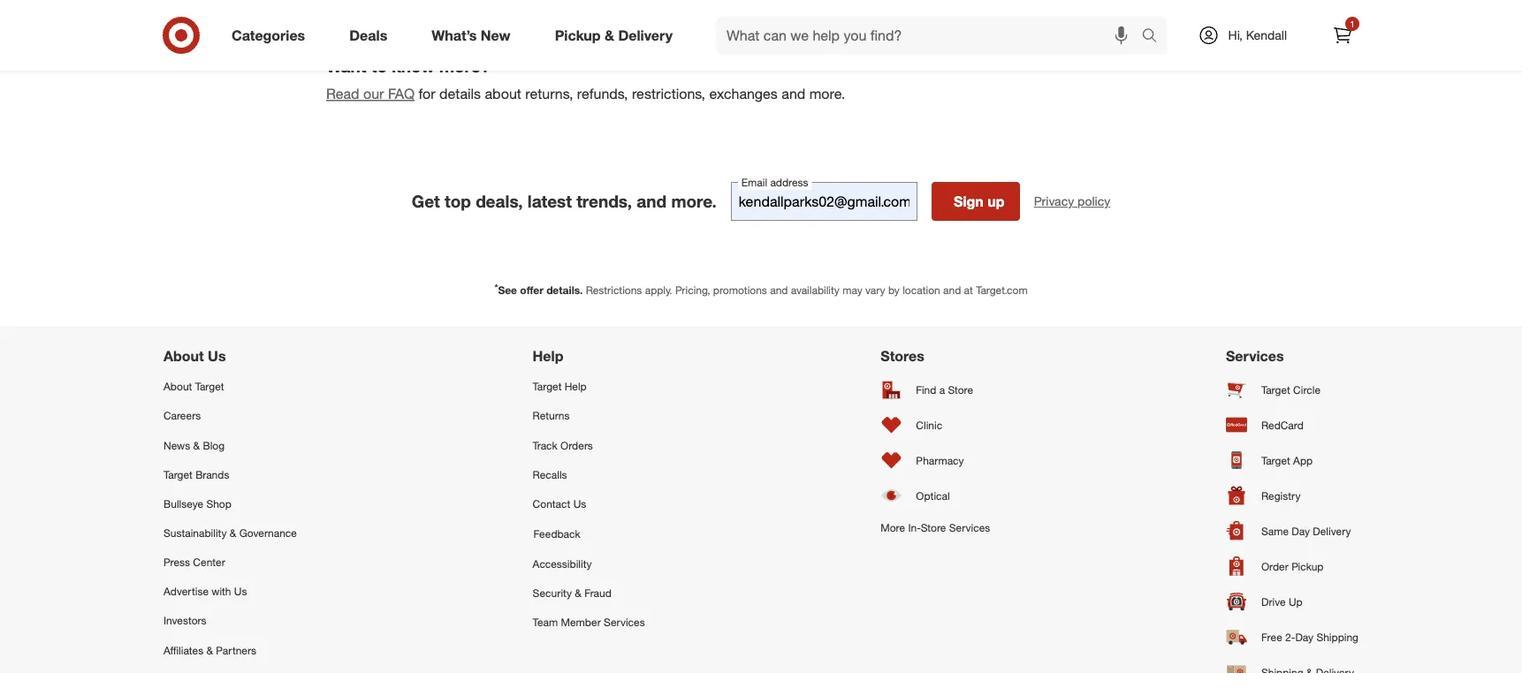 Task type: describe. For each thing, give the bounding box(es) containing it.
offer
[[520, 284, 544, 297]]

availability
[[791, 284, 840, 297]]

1 vertical spatial services
[[949, 522, 991, 535]]

search button
[[1134, 16, 1177, 58]]

our
[[363, 85, 384, 103]]

location
[[903, 284, 941, 297]]

refunds,
[[577, 85, 628, 103]]

and left at
[[944, 284, 961, 297]]

same
[[1262, 525, 1289, 538]]

hi,
[[1229, 27, 1243, 43]]

what's new link
[[417, 16, 533, 55]]

bullseye shop
[[164, 498, 232, 511]]

feedback button
[[533, 519, 645, 550]]

new
[[481, 27, 511, 44]]

careers
[[164, 410, 201, 423]]

registry link
[[1226, 478, 1359, 514]]

us for about us
[[208, 348, 226, 365]]

target help
[[533, 380, 587, 394]]

pickup & delivery
[[555, 27, 673, 44]]

recalls
[[533, 468, 567, 481]]

free
[[1262, 631, 1283, 644]]

& for sustainability
[[230, 527, 236, 540]]

more in-store services
[[881, 522, 991, 535]]

redcard link
[[1226, 408, 1359, 443]]

0 vertical spatial more.
[[810, 85, 846, 103]]

track orders
[[533, 439, 593, 452]]

free 2-day shipping
[[1262, 631, 1359, 644]]

press center link
[[164, 548, 297, 577]]

and left the "availability"
[[770, 284, 788, 297]]

know
[[392, 56, 435, 76]]

affiliates & partners link
[[164, 636, 297, 665]]

sign up button
[[932, 182, 1020, 221]]

careers link
[[164, 402, 297, 431]]

brands
[[196, 468, 229, 481]]

sustainability
[[164, 527, 227, 540]]

sign up
[[954, 193, 1005, 210]]

news & blog link
[[164, 431, 297, 460]]

contact
[[533, 498, 571, 511]]

0 horizontal spatial services
[[604, 617, 645, 630]]

about
[[485, 85, 522, 103]]

returns link
[[533, 402, 645, 431]]

about target link
[[164, 372, 297, 402]]

investors link
[[164, 607, 297, 636]]

policy
[[1078, 194, 1111, 209]]

read our faq link
[[326, 85, 415, 103]]

press
[[164, 556, 190, 569]]

partners
[[216, 644, 256, 657]]

for
[[419, 85, 436, 103]]

* see offer details. restrictions apply. pricing, promotions and availability may vary by location and at target.com
[[495, 282, 1028, 297]]

target circle link
[[1226, 372, 1359, 408]]

track
[[533, 439, 558, 452]]

target brands
[[164, 468, 229, 481]]

center
[[193, 556, 225, 569]]

us for contact us
[[574, 498, 587, 511]]

pharmacy link
[[881, 443, 991, 478]]

delivery for same day delivery
[[1313, 525, 1352, 538]]

up
[[988, 193, 1005, 210]]

returns
[[533, 410, 570, 423]]

latest
[[528, 191, 572, 211]]

vary
[[866, 284, 886, 297]]

what's
[[432, 27, 477, 44]]

what's new
[[432, 27, 511, 44]]

target for target circle
[[1262, 383, 1291, 397]]

more in-store services link
[[881, 514, 991, 543]]

want to know more?
[[326, 56, 490, 76]]

target for target brands
[[164, 468, 193, 481]]

to
[[371, 56, 387, 76]]

get
[[412, 191, 440, 211]]

0 vertical spatial day
[[1292, 525, 1311, 538]]

about for about target
[[164, 380, 192, 394]]

optical
[[916, 489, 950, 503]]

advertise with us
[[164, 585, 247, 599]]

drive up
[[1262, 596, 1303, 609]]

promotions
[[713, 284, 767, 297]]

& for pickup
[[605, 27, 615, 44]]

shipping
[[1317, 631, 1359, 644]]

1 vertical spatial more.
[[672, 191, 717, 211]]

about us
[[164, 348, 226, 365]]

target circle
[[1262, 383, 1321, 397]]

pharmacy
[[916, 454, 964, 467]]

1 link
[[1324, 16, 1363, 55]]

1 vertical spatial pickup
[[1292, 560, 1324, 573]]

up
[[1289, 596, 1303, 609]]

team member services link
[[533, 609, 645, 638]]

order pickup link
[[1226, 549, 1359, 585]]

0 vertical spatial services
[[1226, 348, 1285, 365]]

trends,
[[577, 191, 632, 211]]

restrictions
[[586, 284, 642, 297]]

read
[[326, 85, 360, 103]]



Task type: vqa. For each thing, say whether or not it's contained in the screenshot.
online in the $34.99 reg $69.99 Sale When purchased online
no



Task type: locate. For each thing, give the bounding box(es) containing it.
security & fraud
[[533, 587, 612, 600]]

delivery up 'order pickup'
[[1313, 525, 1352, 538]]

target down about us
[[195, 380, 224, 394]]

clinic
[[916, 419, 943, 432]]

1 vertical spatial us
[[574, 498, 587, 511]]

see
[[498, 284, 517, 297]]

about target
[[164, 380, 224, 394]]

store for a
[[948, 383, 974, 397]]

store right 'a'
[[948, 383, 974, 397]]

services down "fraud"
[[604, 617, 645, 630]]

target help link
[[533, 372, 645, 402]]

us inside "link"
[[234, 585, 247, 599]]

delivery for pickup & delivery
[[618, 27, 673, 44]]

1 horizontal spatial services
[[949, 522, 991, 535]]

2 horizontal spatial us
[[574, 498, 587, 511]]

& down the 'bullseye shop' link
[[230, 527, 236, 540]]

sustainability & governance link
[[164, 519, 297, 548]]

about for about us
[[164, 348, 204, 365]]

about up about target
[[164, 348, 204, 365]]

0 horizontal spatial help
[[533, 348, 564, 365]]

free 2-day shipping link
[[1226, 620, 1359, 655]]

What can we help you find? suggestions appear below search field
[[716, 16, 1147, 55]]

orders
[[561, 439, 593, 452]]

search
[[1134, 28, 1177, 46]]

about up 'careers' at the left bottom of the page
[[164, 380, 192, 394]]

stores
[[881, 348, 925, 365]]

target inside "link"
[[195, 380, 224, 394]]

None text field
[[731, 182, 918, 221]]

security & fraud link
[[533, 579, 645, 609]]

1 about from the top
[[164, 348, 204, 365]]

in-
[[909, 522, 921, 535]]

pickup right the order
[[1292, 560, 1324, 573]]

2 vertical spatial services
[[604, 617, 645, 630]]

target left app
[[1262, 454, 1291, 467]]

help inside target help link
[[565, 380, 587, 394]]

2 vertical spatial us
[[234, 585, 247, 599]]

us up about target "link"
[[208, 348, 226, 365]]

help up target help at bottom left
[[533, 348, 564, 365]]

0 vertical spatial us
[[208, 348, 226, 365]]

contact us link
[[533, 490, 645, 519]]

registry
[[1262, 489, 1301, 503]]

0 horizontal spatial more.
[[672, 191, 717, 211]]

& up "refunds,"
[[605, 27, 615, 44]]

1 vertical spatial day
[[1296, 631, 1314, 644]]

0 horizontal spatial pickup
[[555, 27, 601, 44]]

us right the contact
[[574, 498, 587, 511]]

day right free
[[1296, 631, 1314, 644]]

day
[[1292, 525, 1311, 538], [1296, 631, 1314, 644]]

about inside "link"
[[164, 380, 192, 394]]

accessibility
[[533, 558, 592, 571]]

and
[[782, 85, 806, 103], [637, 191, 667, 211], [770, 284, 788, 297], [944, 284, 961, 297]]

a
[[940, 383, 945, 397]]

categories link
[[217, 16, 327, 55]]

1 horizontal spatial us
[[234, 585, 247, 599]]

details.
[[547, 284, 583, 297]]

delivery up restrictions,
[[618, 27, 673, 44]]

1 horizontal spatial help
[[565, 380, 587, 394]]

returns,
[[526, 85, 573, 103]]

news & blog
[[164, 439, 225, 452]]

target app
[[1262, 454, 1313, 467]]

accessibility link
[[533, 550, 645, 579]]

2 horizontal spatial services
[[1226, 348, 1285, 365]]

fraud
[[585, 587, 612, 600]]

find
[[916, 383, 937, 397]]

with
[[212, 585, 231, 599]]

top
[[445, 191, 471, 211]]

0 horizontal spatial delivery
[[618, 27, 673, 44]]

advertise
[[164, 585, 209, 599]]

us right with
[[234, 585, 247, 599]]

& for security
[[575, 587, 582, 600]]

& right the affiliates
[[206, 644, 213, 657]]

team member services
[[533, 617, 645, 630]]

faq
[[388, 85, 415, 103]]

1 vertical spatial about
[[164, 380, 192, 394]]

services up the target circle
[[1226, 348, 1285, 365]]

at
[[964, 284, 973, 297]]

drive up link
[[1226, 585, 1359, 620]]

target
[[195, 380, 224, 394], [533, 380, 562, 394], [1262, 383, 1291, 397], [1262, 454, 1291, 467], [164, 468, 193, 481]]

& left blog on the bottom of page
[[193, 439, 200, 452]]

more?
[[440, 56, 490, 76]]

privacy policy
[[1034, 194, 1111, 209]]

more
[[881, 522, 906, 535]]

target for target help
[[533, 380, 562, 394]]

us
[[208, 348, 226, 365], [574, 498, 587, 511], [234, 585, 247, 599]]

1 horizontal spatial more.
[[810, 85, 846, 103]]

pickup up read our faq for details about returns, refunds, restrictions, exchanges and more. on the top
[[555, 27, 601, 44]]

deals
[[349, 27, 388, 44]]

circle
[[1294, 383, 1321, 397]]

& for news
[[193, 439, 200, 452]]

recalls link
[[533, 460, 645, 490]]

1 vertical spatial delivery
[[1313, 525, 1352, 538]]

0 vertical spatial delivery
[[618, 27, 673, 44]]

day right the same
[[1292, 525, 1311, 538]]

news
[[164, 439, 190, 452]]

delivery
[[618, 27, 673, 44], [1313, 525, 1352, 538]]

& for affiliates
[[206, 644, 213, 657]]

target.com
[[976, 284, 1028, 297]]

bullseye shop link
[[164, 490, 297, 519]]

2-
[[1286, 631, 1296, 644]]

1 horizontal spatial pickup
[[1292, 560, 1324, 573]]

target for target app
[[1262, 454, 1291, 467]]

deals,
[[476, 191, 523, 211]]

same day delivery link
[[1226, 514, 1359, 549]]

privacy policy link
[[1034, 193, 1111, 210]]

apply.
[[645, 284, 673, 297]]

& left "fraud"
[[575, 587, 582, 600]]

investors
[[164, 615, 207, 628]]

member
[[561, 617, 601, 630]]

target up returns
[[533, 380, 562, 394]]

affiliates & partners
[[164, 644, 256, 657]]

0 vertical spatial store
[[948, 383, 974, 397]]

want
[[326, 56, 367, 76]]

details
[[440, 85, 481, 103]]

pickup & delivery link
[[540, 16, 695, 55]]

1
[[1351, 18, 1355, 29]]

exchanges
[[710, 85, 778, 103]]

0 vertical spatial about
[[164, 348, 204, 365]]

target brands link
[[164, 460, 297, 490]]

target left 'circle'
[[1262, 383, 1291, 397]]

2 about from the top
[[164, 380, 192, 394]]

store for in-
[[921, 522, 947, 535]]

target down news
[[164, 468, 193, 481]]

sign
[[954, 193, 984, 210]]

1 vertical spatial store
[[921, 522, 947, 535]]

and right trends,
[[637, 191, 667, 211]]

press center
[[164, 556, 225, 569]]

services down optical link at the right of the page
[[949, 522, 991, 535]]

store down optical link at the right of the page
[[921, 522, 947, 535]]

help up returns "link"
[[565, 380, 587, 394]]

0 vertical spatial help
[[533, 348, 564, 365]]

find a store link
[[881, 372, 991, 408]]

security
[[533, 587, 572, 600]]

shop
[[206, 498, 232, 511]]

0 horizontal spatial us
[[208, 348, 226, 365]]

0 horizontal spatial store
[[921, 522, 947, 535]]

blog
[[203, 439, 225, 452]]

drive
[[1262, 596, 1286, 609]]

1 horizontal spatial store
[[948, 383, 974, 397]]

and right exchanges
[[782, 85, 806, 103]]

1 vertical spatial help
[[565, 380, 587, 394]]

1 horizontal spatial delivery
[[1313, 525, 1352, 538]]

0 vertical spatial pickup
[[555, 27, 601, 44]]



